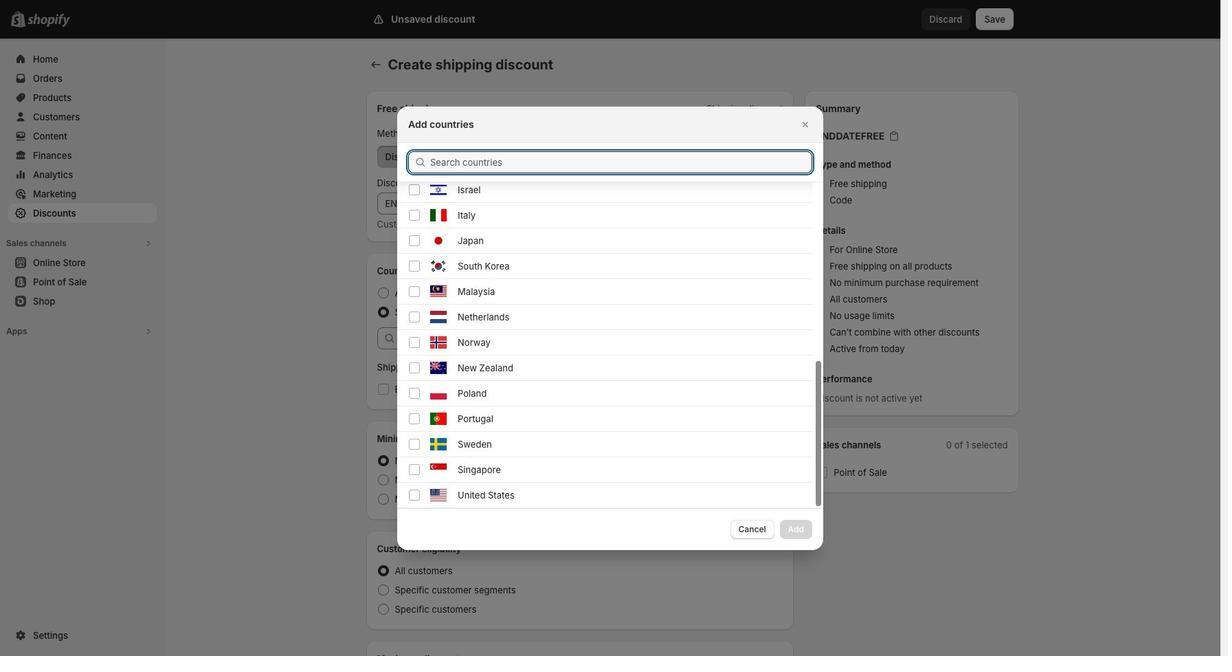 Task type: locate. For each thing, give the bounding box(es) containing it.
dialog
[[0, 0, 1221, 550]]



Task type: vqa. For each thing, say whether or not it's contained in the screenshot.
dialog
yes



Task type: describe. For each thing, give the bounding box(es) containing it.
shopify image
[[28, 14, 70, 28]]

Search countries text field
[[430, 151, 813, 173]]



